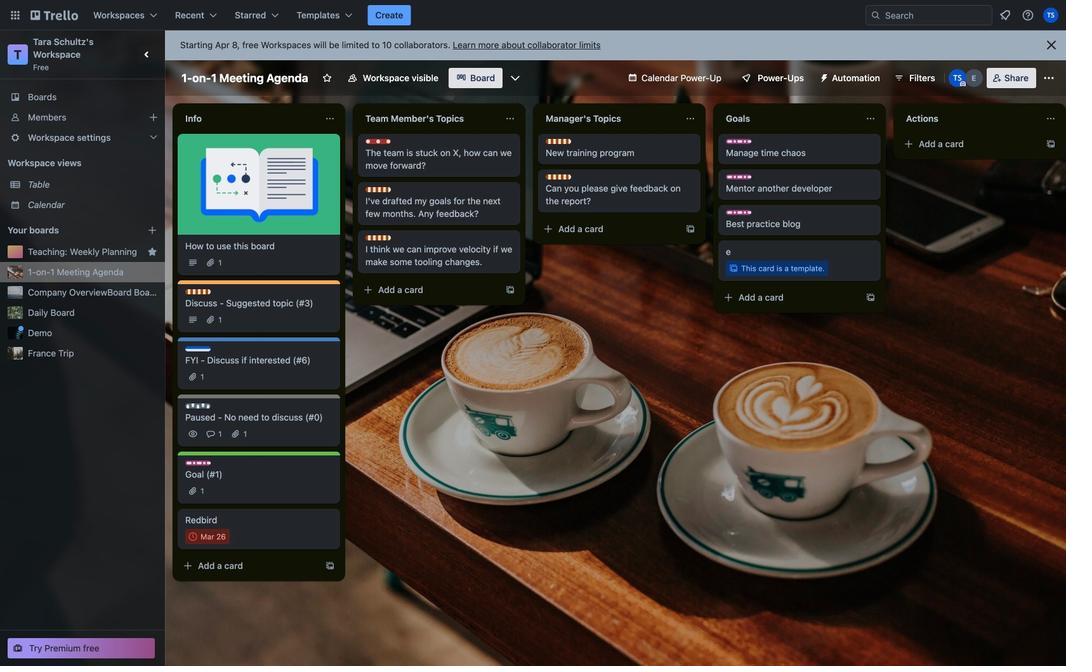 Task type: describe. For each thing, give the bounding box(es) containing it.
0 vertical spatial tara schultz (taraschultz7) image
[[1044, 8, 1059, 23]]

search image
[[871, 10, 881, 20]]

workspace navigation collapse icon image
[[138, 46, 156, 64]]

primary element
[[0, 0, 1067, 30]]

starred icon image
[[147, 247, 157, 257]]

customize views image
[[509, 72, 522, 84]]

ethanhunt1 (ethanhunt117) image
[[966, 69, 984, 87]]

this member is an admin of this board. image
[[961, 81, 966, 87]]

color: black, title: "paused" element
[[185, 404, 211, 409]]

0 notifications image
[[998, 8, 1014, 23]]

Board name text field
[[175, 68, 315, 88]]

star or unstar board image
[[322, 73, 333, 83]]



Task type: vqa. For each thing, say whether or not it's contained in the screenshot.
Search 'field'
yes



Task type: locate. For each thing, give the bounding box(es) containing it.
color: pink, title: "goal" element
[[727, 139, 752, 144], [727, 175, 752, 180], [727, 210, 752, 215], [185, 461, 211, 466]]

your boards with 6 items element
[[8, 223, 128, 238]]

color: orange, title: "discuss" element
[[546, 139, 572, 144], [546, 175, 572, 180], [366, 187, 391, 192], [366, 236, 391, 241], [185, 290, 211, 295]]

create from template… image
[[866, 293, 876, 303]]

Search field
[[866, 5, 993, 25]]

sm image
[[815, 68, 833, 86]]

show menu image
[[1043, 72, 1056, 84]]

back to home image
[[30, 5, 78, 25]]

1 horizontal spatial tara schultz (taraschultz7) image
[[1044, 8, 1059, 23]]

open information menu image
[[1022, 9, 1035, 22]]

None text field
[[899, 109, 1042, 129]]

add board image
[[147, 225, 157, 236]]

0 horizontal spatial tara schultz (taraschultz7) image
[[949, 69, 967, 87]]

color: red, title: "blocker" element
[[366, 139, 391, 144]]

create from template… image
[[1047, 139, 1057, 149], [686, 224, 696, 234], [506, 285, 516, 295], [325, 561, 335, 572]]

tara schultz (taraschultz7) image
[[1044, 8, 1059, 23], [949, 69, 967, 87]]

None checkbox
[[185, 530, 230, 545]]

None text field
[[178, 109, 320, 129], [358, 109, 500, 129], [539, 109, 681, 129], [719, 109, 861, 129], [178, 109, 320, 129], [358, 109, 500, 129], [539, 109, 681, 129], [719, 109, 861, 129]]

color: blue, title: "fyi" element
[[185, 347, 211, 352]]

1 vertical spatial tara schultz (taraschultz7) image
[[949, 69, 967, 87]]



